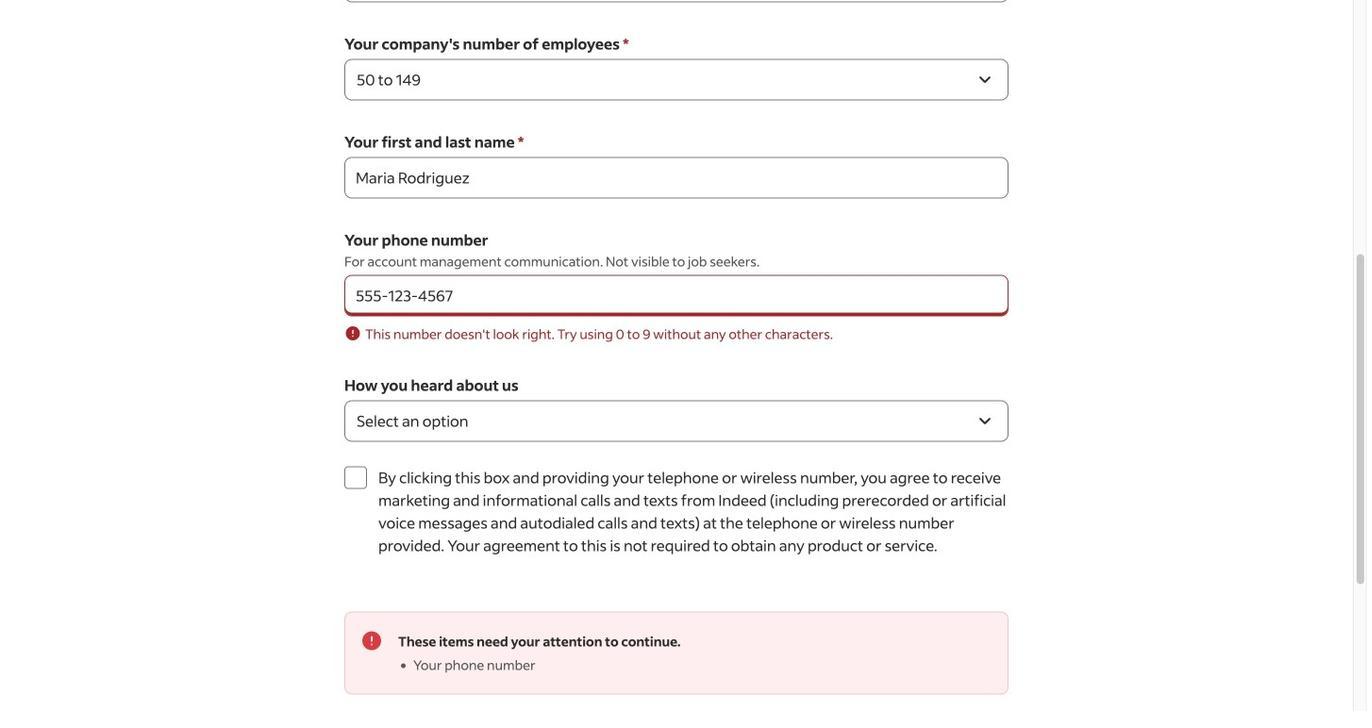 Task type: vqa. For each thing, say whether or not it's contained in the screenshot.
Group on the bottom of the page
yes



Task type: locate. For each thing, give the bounding box(es) containing it.
None checkbox
[[344, 467, 367, 489]]

Your phone number telephone field
[[344, 275, 1009, 317]]

group
[[344, 612, 1009, 695]]



Task type: describe. For each thing, give the bounding box(es) containing it.
Your first and last name field
[[344, 157, 1009, 199]]



